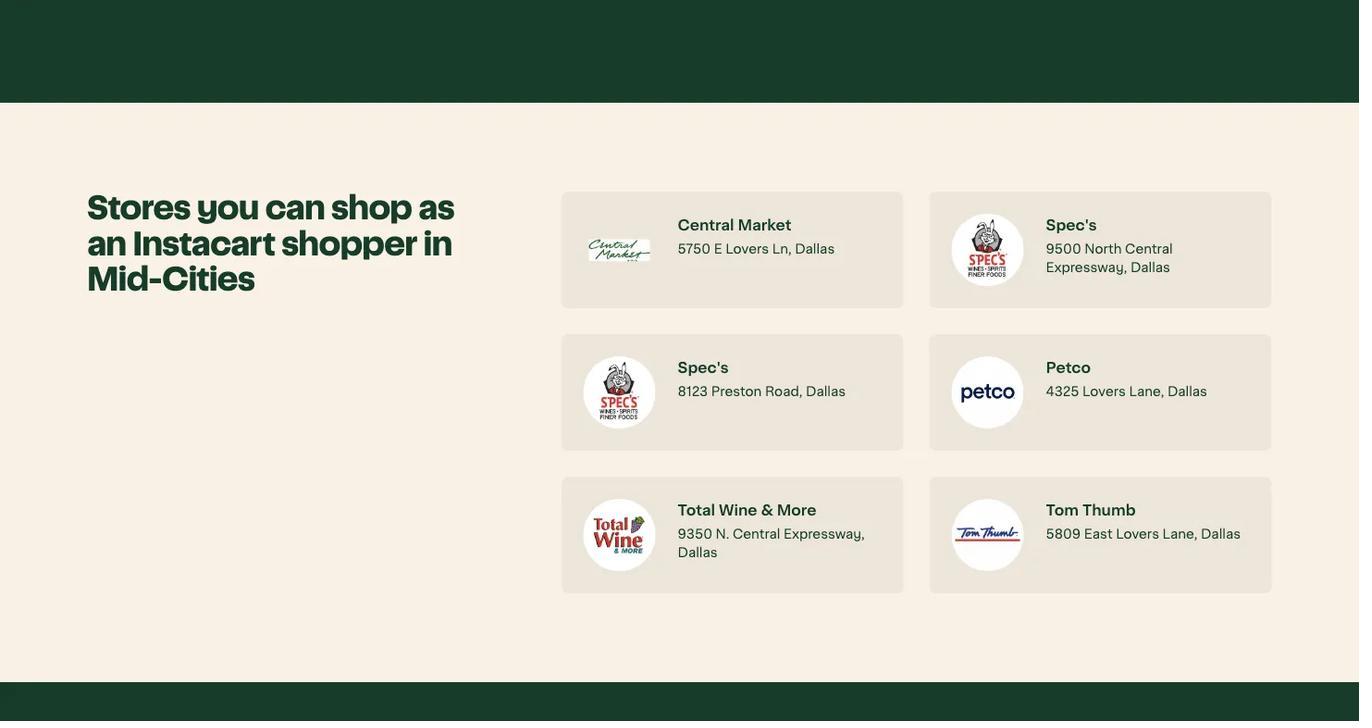Task type: locate. For each thing, give the bounding box(es) containing it.
spec's image left 8123
[[584, 356, 656, 429]]

lovers down thumb
[[1117, 527, 1160, 541]]

cities
[[162, 264, 255, 297]]

stores
[[87, 193, 191, 225]]

lane, right east
[[1163, 527, 1198, 541]]

spec's up 9500
[[1047, 217, 1098, 233]]

1 horizontal spatial spec's image
[[952, 214, 1024, 286]]

spec's up 8123
[[678, 359, 729, 375]]

shopper
[[282, 228, 418, 261]]

lane, inside 'petco 4325 lovers lane, dallas'
[[1130, 385, 1165, 399]]

can
[[266, 193, 325, 225]]

more
[[777, 502, 817, 518]]

0 vertical spatial spec's image
[[952, 214, 1024, 286]]

you
[[197, 193, 259, 225]]

central right north
[[1126, 242, 1173, 256]]

1 horizontal spatial spec's
[[1047, 217, 1098, 233]]

spec's image for spec's 8123 preston road, dallas
[[584, 356, 656, 429]]

1 vertical spatial expressway,
[[784, 527, 865, 541]]

0 vertical spatial spec's
[[1047, 217, 1098, 233]]

0 horizontal spatial spec's
[[678, 359, 729, 375]]

0 horizontal spatial expressway,
[[784, 527, 865, 541]]

expressway, down north
[[1047, 261, 1128, 274]]

0 vertical spatial expressway,
[[1047, 261, 1128, 274]]

expressway,
[[1047, 261, 1128, 274], [784, 527, 865, 541]]

dallas inside spec's 8123 preston road, dallas
[[806, 385, 846, 399]]

lovers right the 'e'
[[726, 242, 769, 256]]

1 vertical spatial lovers
[[1083, 385, 1127, 399]]

spec's for spec's 9500 north central expressway, dallas
[[1047, 217, 1098, 233]]

lane,
[[1130, 385, 1165, 399], [1163, 527, 1198, 541]]

spec's
[[1047, 217, 1098, 233], [678, 359, 729, 375]]

1 vertical spatial spec's
[[678, 359, 729, 375]]

&
[[761, 502, 774, 518]]

9350
[[678, 527, 713, 541]]

2 vertical spatial lovers
[[1117, 527, 1160, 541]]

north
[[1085, 242, 1123, 256]]

spec's 8123 preston road, dallas
[[678, 359, 846, 399]]

lovers right 4325
[[1083, 385, 1127, 399]]

0 vertical spatial lovers
[[726, 242, 769, 256]]

dallas
[[795, 242, 835, 256], [1131, 261, 1171, 274], [806, 385, 846, 399], [1168, 385, 1208, 399], [1202, 527, 1241, 541], [678, 546, 718, 560]]

1 vertical spatial central
[[1126, 242, 1173, 256]]

ln,
[[773, 242, 792, 256]]

shop
[[332, 193, 413, 225]]

lovers for market
[[726, 242, 769, 256]]

1 vertical spatial lane,
[[1163, 527, 1198, 541]]

as
[[419, 193, 455, 225]]

petco image
[[952, 356, 1024, 429]]

5809
[[1047, 527, 1082, 541]]

central
[[678, 217, 735, 233], [1126, 242, 1173, 256], [733, 527, 781, 541]]

thumb
[[1083, 502, 1136, 518]]

lovers inside tom thumb 5809 east lovers lane, dallas
[[1117, 527, 1160, 541]]

lovers inside central market 5750 e lovers ln, dallas
[[726, 242, 769, 256]]

2 vertical spatial central
[[733, 527, 781, 541]]

spec's image
[[952, 214, 1024, 286], [584, 356, 656, 429]]

lovers
[[726, 242, 769, 256], [1083, 385, 1127, 399], [1117, 527, 1160, 541]]

instacart
[[133, 228, 275, 261]]

0 vertical spatial lane,
[[1130, 385, 1165, 399]]

expressway, down more
[[784, 527, 865, 541]]

spec's image left 9500
[[952, 214, 1024, 286]]

preston
[[712, 385, 762, 399]]

road,
[[765, 385, 803, 399]]

spec's inside spec's 9500 north central expressway, dallas
[[1047, 217, 1098, 233]]

expressway, inside spec's 9500 north central expressway, dallas
[[1047, 261, 1128, 274]]

central up "5750"
[[678, 217, 735, 233]]

central down &
[[733, 527, 781, 541]]

1 vertical spatial spec's image
[[584, 356, 656, 429]]

n.
[[716, 527, 730, 541]]

1 horizontal spatial expressway,
[[1047, 261, 1128, 274]]

market
[[738, 217, 792, 233]]

lane, inside tom thumb 5809 east lovers lane, dallas
[[1163, 527, 1198, 541]]

spec's inside spec's 8123 preston road, dallas
[[678, 359, 729, 375]]

dallas inside central market 5750 e lovers ln, dallas
[[795, 242, 835, 256]]

0 horizontal spatial spec's image
[[584, 356, 656, 429]]

0 vertical spatial central
[[678, 217, 735, 233]]

lane, right 4325
[[1130, 385, 1165, 399]]



Task type: describe. For each thing, give the bounding box(es) containing it.
central market image
[[584, 214, 656, 286]]

wine
[[719, 502, 758, 518]]

central market 5750 e lovers ln, dallas
[[678, 217, 835, 256]]

an
[[87, 228, 127, 261]]

stores you can shop as an instacart shopper in mid-cities
[[87, 193, 455, 297]]

petco
[[1047, 359, 1092, 375]]

spec's for spec's 8123 preston road, dallas
[[678, 359, 729, 375]]

lovers inside 'petco 4325 lovers lane, dallas'
[[1083, 385, 1127, 399]]

dallas inside 'petco 4325 lovers lane, dallas'
[[1168, 385, 1208, 399]]

mid-
[[87, 264, 162, 297]]

central inside central market 5750 e lovers ln, dallas
[[678, 217, 735, 233]]

central inside total wine & more 9350 n. central expressway, dallas
[[733, 527, 781, 541]]

spec's 9500 north central expressway, dallas
[[1047, 217, 1173, 274]]

dallas inside tom thumb 5809 east lovers lane, dallas
[[1202, 527, 1241, 541]]

9500
[[1047, 242, 1082, 256]]

5750
[[678, 242, 711, 256]]

8123
[[678, 385, 708, 399]]

expressway, inside total wine & more 9350 n. central expressway, dallas
[[784, 527, 865, 541]]

total wine & more 9350 n. central expressway, dallas
[[678, 502, 865, 560]]

central inside spec's 9500 north central expressway, dallas
[[1126, 242, 1173, 256]]

petco 4325 lovers lane, dallas
[[1047, 359, 1208, 399]]

dallas inside total wine & more 9350 n. central expressway, dallas
[[678, 546, 718, 560]]

4325
[[1047, 385, 1080, 399]]

tom
[[1047, 502, 1079, 518]]

tom thumb image
[[952, 499, 1024, 571]]

dallas inside spec's 9500 north central expressway, dallas
[[1131, 261, 1171, 274]]

spec's image for spec's 9500 north central expressway, dallas
[[952, 214, 1024, 286]]

total
[[678, 502, 716, 518]]

tom thumb 5809 east lovers lane, dallas
[[1047, 502, 1241, 541]]

lovers for thumb
[[1117, 527, 1160, 541]]

east
[[1085, 527, 1113, 541]]

e
[[714, 242, 723, 256]]

total wine & more image
[[584, 499, 656, 571]]

in
[[424, 228, 453, 261]]



Task type: vqa. For each thing, say whether or not it's contained in the screenshot.
questions
no



